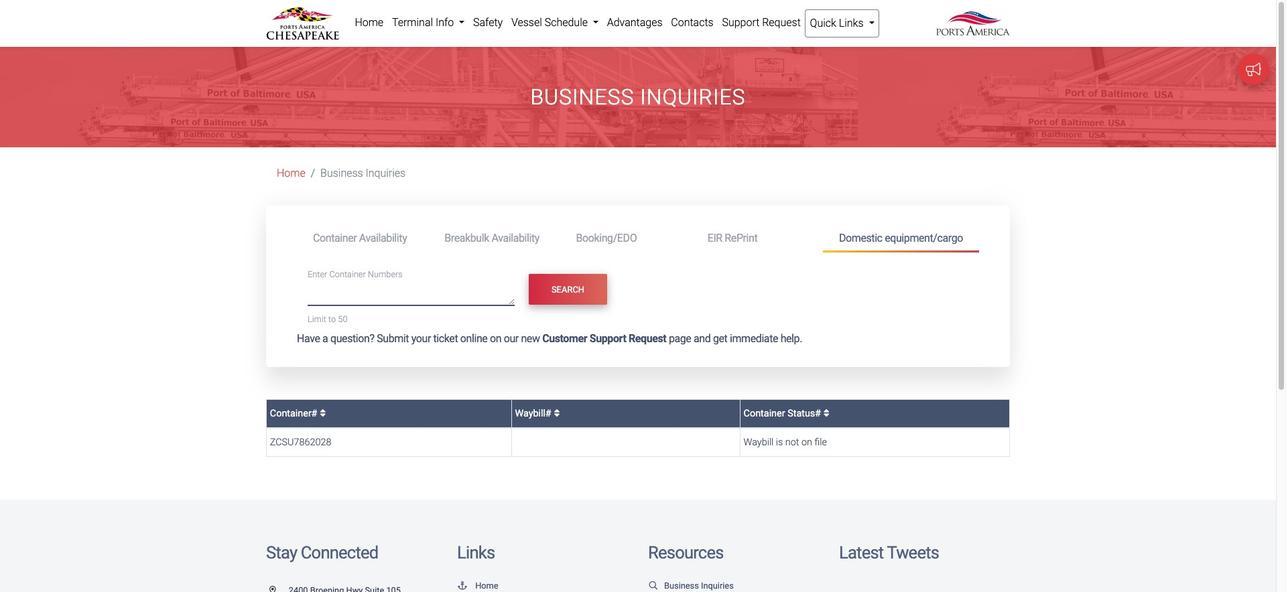 Task type: vqa. For each thing, say whether or not it's contained in the screenshot.
on
yes



Task type: describe. For each thing, give the bounding box(es) containing it.
eir reprint link
[[692, 226, 823, 251]]

container#
[[270, 408, 320, 420]]

2 horizontal spatial business
[[664, 582, 699, 592]]

eir
[[708, 232, 723, 245]]

file
[[815, 437, 827, 448]]

info
[[436, 16, 454, 29]]

terminal
[[392, 16, 433, 29]]

new
[[521, 333, 540, 345]]

enter
[[308, 270, 327, 280]]

resources
[[648, 543, 724, 563]]

booking/edo link
[[560, 226, 692, 251]]

online
[[460, 333, 488, 345]]

availability for container availability
[[359, 232, 407, 245]]

sort image
[[320, 409, 326, 418]]

container status#
[[744, 408, 824, 420]]

0 vertical spatial inquiries
[[640, 85, 746, 110]]

have a question? submit your ticket online on our new customer support request page and get immediate help.
[[297, 333, 802, 345]]

0 vertical spatial business
[[531, 85, 634, 110]]

safety
[[473, 16, 503, 29]]

zcsu7862028
[[270, 437, 331, 448]]

quick links
[[810, 17, 866, 29]]

vessel
[[512, 16, 542, 29]]

availability for breakbulk availability
[[492, 232, 540, 245]]

domestic equipment/cargo
[[839, 232, 963, 245]]

1 horizontal spatial on
[[802, 437, 813, 448]]

contacts link
[[667, 9, 718, 36]]

1 vertical spatial home link
[[277, 167, 306, 180]]

0 vertical spatial business inquiries
[[531, 85, 746, 110]]

search
[[552, 285, 585, 295]]

2 horizontal spatial home
[[475, 582, 499, 592]]

2 vertical spatial inquiries
[[701, 582, 734, 592]]

container availability
[[313, 232, 407, 245]]

submit
[[377, 333, 409, 345]]

immediate
[[730, 333, 778, 345]]

waybill# link
[[515, 408, 560, 420]]

anchor image
[[457, 583, 468, 591]]

a
[[323, 333, 328, 345]]

quick
[[810, 17, 837, 29]]

status#
[[788, 408, 821, 420]]

1 vertical spatial business
[[321, 167, 363, 180]]

help.
[[781, 333, 802, 345]]

1 horizontal spatial home
[[355, 16, 384, 29]]

1 vertical spatial container
[[329, 270, 366, 280]]

safety link
[[469, 9, 507, 36]]

container for container status#
[[744, 408, 785, 420]]

support request
[[722, 16, 801, 29]]

customer support request link
[[542, 333, 667, 345]]

0 horizontal spatial on
[[490, 333, 502, 345]]

booking/edo
[[576, 232, 637, 245]]

container status# link
[[744, 408, 830, 420]]

reprint
[[725, 232, 758, 245]]

your
[[411, 333, 431, 345]]

eir reprint
[[708, 232, 758, 245]]

sort image for waybill#
[[554, 409, 560, 418]]

vessel schedule link
[[507, 9, 603, 36]]

stay connected
[[266, 543, 378, 563]]

container for container availability
[[313, 232, 357, 245]]

business inquiries link
[[648, 582, 734, 592]]



Task type: locate. For each thing, give the bounding box(es) containing it.
0 vertical spatial support
[[722, 16, 760, 29]]

0 vertical spatial home link
[[351, 9, 388, 36]]

0 horizontal spatial links
[[457, 543, 495, 563]]

breakbulk
[[445, 232, 489, 245]]

sort image
[[554, 409, 560, 418], [824, 409, 830, 418]]

advantages link
[[603, 9, 667, 36]]

get
[[713, 333, 728, 345]]

support right contacts
[[722, 16, 760, 29]]

0 vertical spatial request
[[762, 16, 801, 29]]

0 horizontal spatial business
[[321, 167, 363, 180]]

latest tweets
[[839, 543, 939, 563]]

business inquiries
[[531, 85, 746, 110], [321, 167, 406, 180], [664, 582, 734, 592]]

request
[[762, 16, 801, 29], [629, 333, 667, 345]]

0 vertical spatial links
[[839, 17, 864, 29]]

1 vertical spatial support
[[590, 333, 626, 345]]

links inside "link"
[[839, 17, 864, 29]]

links up anchor image
[[457, 543, 495, 563]]

terminal info
[[392, 16, 457, 29]]

waybill
[[744, 437, 774, 448]]

contacts
[[671, 16, 714, 29]]

container availability link
[[297, 226, 429, 251]]

1 vertical spatial home
[[277, 167, 306, 180]]

1 vertical spatial links
[[457, 543, 495, 563]]

2 vertical spatial home
[[475, 582, 499, 592]]

0 horizontal spatial home link
[[277, 167, 306, 180]]

schedule
[[545, 16, 588, 29]]

stay
[[266, 543, 297, 563]]

advantages
[[607, 16, 663, 29]]

container up enter on the left of the page
[[313, 232, 357, 245]]

equipment/cargo
[[885, 232, 963, 245]]

domestic
[[839, 232, 883, 245]]

2 availability from the left
[[492, 232, 540, 245]]

home
[[355, 16, 384, 29], [277, 167, 306, 180], [475, 582, 499, 592]]

our
[[504, 333, 519, 345]]

0 vertical spatial on
[[490, 333, 502, 345]]

request left page at the right bottom of the page
[[629, 333, 667, 345]]

links
[[839, 17, 864, 29], [457, 543, 495, 563]]

numbers
[[368, 270, 403, 280]]

container right enter on the left of the page
[[329, 270, 366, 280]]

breakbulk availability link
[[429, 226, 560, 251]]

latest
[[839, 543, 884, 563]]

limit to 50
[[308, 314, 348, 324]]

1 vertical spatial request
[[629, 333, 667, 345]]

question?
[[330, 333, 375, 345]]

0 horizontal spatial availability
[[359, 232, 407, 245]]

1 vertical spatial inquiries
[[366, 167, 406, 180]]

1 horizontal spatial availability
[[492, 232, 540, 245]]

2 vertical spatial container
[[744, 408, 785, 420]]

domestic equipment/cargo link
[[823, 226, 979, 253]]

1 availability from the left
[[359, 232, 407, 245]]

business
[[531, 85, 634, 110], [321, 167, 363, 180], [664, 582, 699, 592]]

1 horizontal spatial links
[[839, 17, 864, 29]]

quick links link
[[805, 9, 880, 38]]

0 horizontal spatial home
[[277, 167, 306, 180]]

waybill is not on file
[[744, 437, 827, 448]]

and
[[694, 333, 711, 345]]

container# link
[[270, 408, 326, 420]]

enter container numbers
[[308, 270, 403, 280]]

1 horizontal spatial home link
[[351, 9, 388, 36]]

customer
[[542, 333, 587, 345]]

is
[[776, 437, 783, 448]]

1 horizontal spatial request
[[762, 16, 801, 29]]

request left quick
[[762, 16, 801, 29]]

support request link
[[718, 9, 805, 36]]

1 vertical spatial business inquiries
[[321, 167, 406, 180]]

2 vertical spatial home link
[[457, 582, 499, 592]]

0 horizontal spatial request
[[629, 333, 667, 345]]

1 vertical spatial on
[[802, 437, 813, 448]]

availability right breakbulk at the left of page
[[492, 232, 540, 245]]

search button
[[529, 274, 608, 305]]

ticket
[[433, 333, 458, 345]]

2 sort image from the left
[[824, 409, 830, 418]]

limit
[[308, 314, 326, 324]]

1 horizontal spatial business
[[531, 85, 634, 110]]

availability up numbers
[[359, 232, 407, 245]]

2 horizontal spatial home link
[[457, 582, 499, 592]]

inquiries
[[640, 85, 746, 110], [366, 167, 406, 180], [701, 582, 734, 592]]

not
[[786, 437, 799, 448]]

sort image for container status#
[[824, 409, 830, 418]]

support right customer
[[590, 333, 626, 345]]

1 horizontal spatial sort image
[[824, 409, 830, 418]]

1 sort image from the left
[[554, 409, 560, 418]]

vessel schedule
[[512, 16, 591, 29]]

Enter Container Numbers text field
[[308, 283, 515, 306]]

0 vertical spatial home
[[355, 16, 384, 29]]

waybill#
[[515, 408, 554, 420]]

terminal info link
[[388, 9, 469, 36]]

2 vertical spatial business inquiries
[[664, 582, 734, 592]]

tweets
[[887, 543, 939, 563]]

links right quick
[[839, 17, 864, 29]]

on left our
[[490, 333, 502, 345]]

sort image inside container status# link
[[824, 409, 830, 418]]

container
[[313, 232, 357, 245], [329, 270, 366, 280], [744, 408, 785, 420]]

to
[[329, 314, 336, 324]]

breakbulk availability
[[445, 232, 540, 245]]

50
[[338, 314, 348, 324]]

support
[[722, 16, 760, 29], [590, 333, 626, 345]]

map marker alt image
[[270, 588, 287, 593]]

0 horizontal spatial support
[[590, 333, 626, 345]]

search image
[[648, 583, 659, 591]]

on
[[490, 333, 502, 345], [802, 437, 813, 448]]

1 horizontal spatial support
[[722, 16, 760, 29]]

have
[[297, 333, 320, 345]]

on left file
[[802, 437, 813, 448]]

availability
[[359, 232, 407, 245], [492, 232, 540, 245]]

sort image inside waybill# link
[[554, 409, 560, 418]]

2 vertical spatial business
[[664, 582, 699, 592]]

page
[[669, 333, 691, 345]]

home link
[[351, 9, 388, 36], [277, 167, 306, 180], [457, 582, 499, 592]]

connected
[[301, 543, 378, 563]]

0 vertical spatial container
[[313, 232, 357, 245]]

container up waybill
[[744, 408, 785, 420]]

0 horizontal spatial sort image
[[554, 409, 560, 418]]



